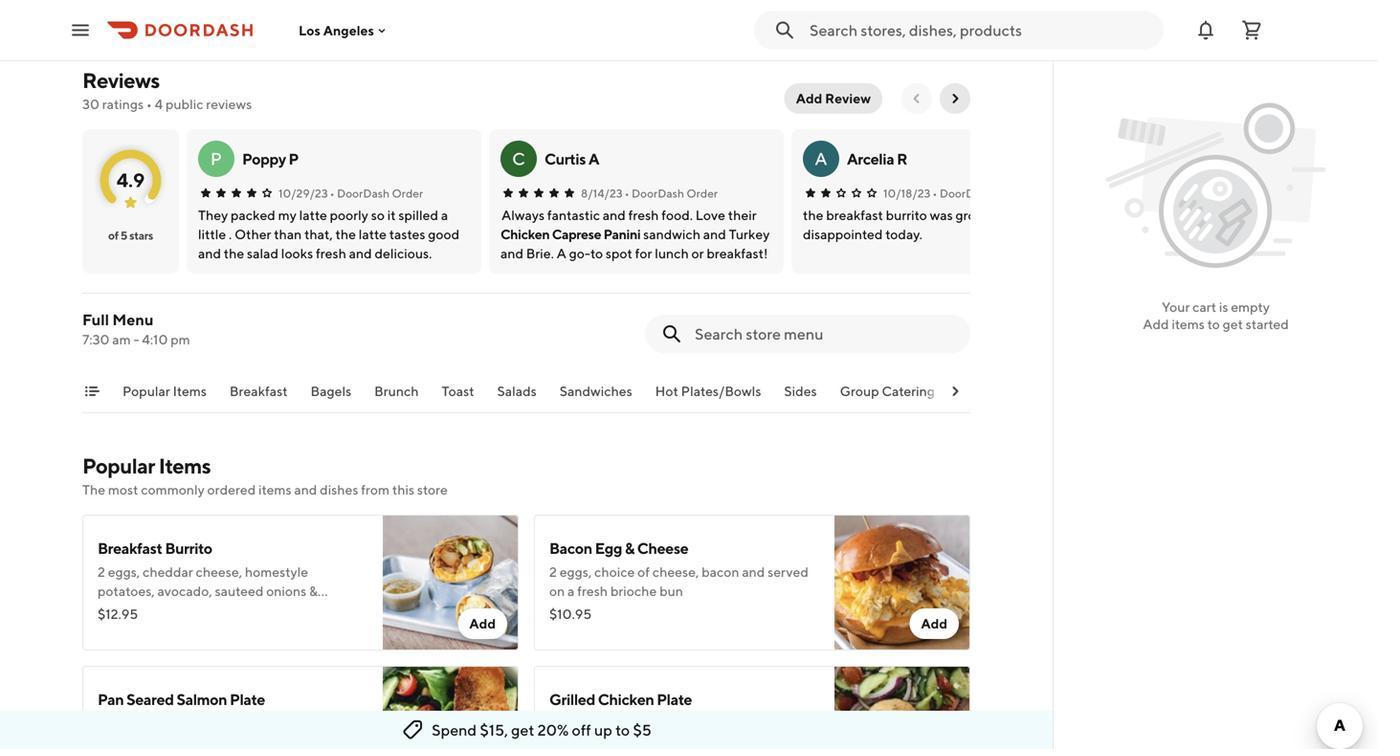 Task type: describe. For each thing, give the bounding box(es) containing it.
most
[[108, 482, 138, 498]]

add button for breakfast burrito
[[458, 609, 507, 639]]

& inside bacon egg & cheese 2 eggs, choice of cheese, bacon and served on a fresh brioche bun $10.95
[[625, 539, 635, 558]]

cheese, inside breakfast burrito 2 eggs, cheddar cheese, homestyle potatoes, avocado, sauteed onions & peppers, fresh spicy salsa
[[196, 564, 242, 580]]

brioche
[[611, 583, 657, 599]]

seared
[[126, 691, 174, 709]]

add review
[[796, 90, 871, 106]]

add review button
[[785, 83, 883, 114]]

popular items the most commonly ordered items and dishes from this store
[[82, 454, 448, 498]]

bagels button
[[311, 382, 351, 413]]

hot
[[655, 383, 679, 399]]

is
[[1219, 299, 1229, 315]]

previous image
[[909, 91, 925, 106]]

bacon egg & cheese image
[[835, 515, 971, 651]]

• doordash review
[[933, 187, 1033, 200]]

avocado,
[[157, 583, 212, 599]]

poppy p
[[242, 150, 299, 168]]

fresh inside bacon egg & cheese 2 eggs, choice of cheese, bacon and served on a fresh brioche bun $10.95
[[577, 583, 608, 599]]

bacon
[[702, 564, 740, 580]]

salads
[[497, 383, 537, 399]]

potatoes,
[[98, 583, 155, 599]]

spicy
[[186, 603, 217, 618]]

popular for popular items the most commonly ordered items and dishes from this store
[[82, 454, 155, 479]]

pan seared salmon plate
[[98, 691, 265, 709]]

items inside "your cart is empty add items to get started"
[[1172, 316, 1205, 332]]

salads button
[[497, 382, 537, 413]]

grilled chicken plate image
[[835, 666, 971, 750]]

sides
[[549, 735, 580, 750]]

1 horizontal spatial p
[[289, 150, 299, 168]]

grilled chicken plate 2 pieces of grilled chicken, with choice of 2 sides
[[549, 691, 806, 750]]

stars
[[129, 229, 153, 242]]

reviews link
[[82, 68, 160, 93]]

doordash for p
[[337, 187, 390, 200]]

$19.95
[[237, 18, 278, 34]]

doordash for c
[[632, 187, 684, 200]]

items inside popular items the most commonly ordered items and dishes from this store
[[258, 482, 292, 498]]

sandwiches button
[[560, 382, 632, 413]]

poppy
[[242, 150, 286, 168]]

dishes
[[320, 482, 358, 498]]

and inside popular items the most commonly ordered items and dishes from this store
[[294, 482, 317, 498]]

$19.95 button
[[234, 0, 385, 47]]

curtis
[[545, 150, 586, 168]]

curtis a
[[545, 150, 599, 168]]

of 5 stars
[[108, 229, 153, 242]]

to for items
[[1208, 316, 1220, 332]]

8/14/23
[[581, 187, 623, 200]]

sandwiches
[[560, 383, 632, 399]]

off
[[572, 721, 591, 740]]

popular items
[[123, 383, 207, 399]]

add inside "your cart is empty add items to get started"
[[1143, 316, 1169, 332]]

pan seared salmon plate image
[[383, 666, 519, 750]]

store
[[417, 482, 448, 498]]

panini
[[604, 226, 641, 242]]

4.9
[[117, 169, 145, 191]]

homestyle
[[245, 564, 308, 580]]

cheese
[[637, 539, 689, 558]]

arcelia
[[847, 150, 894, 168]]

sides
[[784, 383, 817, 399]]

plates/bowls
[[681, 383, 761, 399]]

• doordash order for p
[[330, 187, 423, 200]]

caprese
[[552, 226, 601, 242]]

spend
[[432, 721, 477, 740]]

reviews 30 ratings • 4 public reviews
[[82, 68, 252, 112]]

salsa
[[220, 603, 249, 618]]

7:30
[[82, 332, 110, 347]]

coffee & tea button
[[958, 382, 1036, 413]]

next image
[[948, 91, 963, 106]]

2 inside breakfast burrito 2 eggs, cheddar cheese, homestyle potatoes, avocado, sauteed onions & peppers, fresh spicy salsa
[[98, 564, 105, 580]]

grilled
[[549, 691, 595, 709]]

• doordash order for c
[[625, 187, 718, 200]]

group catering
[[840, 383, 935, 399]]

tea
[[1014, 383, 1036, 399]]

toast button
[[442, 382, 474, 413]]

pan
[[98, 691, 124, 709]]

10/29/23
[[279, 187, 328, 200]]

• for p
[[330, 187, 335, 200]]

sides button
[[784, 382, 817, 413]]

Item Search search field
[[695, 324, 955, 345]]

of right the with
[[784, 716, 796, 731]]

commonly
[[141, 482, 205, 498]]

chicken caprese panini button
[[501, 225, 641, 244]]

0 horizontal spatial a
[[589, 150, 599, 168]]

reviews
[[82, 68, 160, 93]]

bacon
[[549, 539, 592, 558]]

on
[[549, 583, 565, 599]]

of left 5
[[108, 229, 118, 242]]

peppers,
[[98, 603, 151, 618]]

brunch
[[374, 383, 419, 399]]

0 horizontal spatial p
[[211, 148, 222, 169]]

breakfast burrito image
[[383, 515, 519, 651]]

bun
[[660, 583, 683, 599]]

angeles
[[323, 22, 374, 38]]

bagels
[[311, 383, 351, 399]]

and inside bacon egg & cheese 2 eggs, choice of cheese, bacon and served on a fresh brioche bun $10.95
[[742, 564, 765, 580]]

breakfast for breakfast burrito 2 eggs, cheddar cheese, homestyle potatoes, avocado, sauteed onions & peppers, fresh spicy salsa
[[98, 539, 162, 558]]

eggs, inside breakfast burrito 2 eggs, cheddar cheese, homestyle potatoes, avocado, sauteed onions & peppers, fresh spicy salsa
[[108, 564, 140, 580]]

coffee & tea
[[958, 383, 1036, 399]]

popular for popular items
[[123, 383, 170, 399]]

• for a
[[933, 187, 938, 200]]

& inside button
[[1003, 383, 1011, 399]]

coffee
[[958, 383, 1000, 399]]

public
[[166, 96, 203, 112]]

r
[[897, 150, 908, 168]]



Task type: vqa. For each thing, say whether or not it's contained in the screenshot.
choice to the right
yes



Task type: locate. For each thing, give the bounding box(es) containing it.
popular up most
[[82, 454, 155, 479]]

the
[[82, 482, 105, 498]]

los angeles
[[299, 22, 374, 38]]

20%
[[538, 721, 569, 740]]

2 add button from the left
[[910, 609, 959, 639]]

0 horizontal spatial choice
[[595, 564, 635, 580]]

1 horizontal spatial a
[[815, 148, 828, 169]]

• inside reviews 30 ratings • 4 public reviews
[[146, 96, 152, 112]]

0 vertical spatial items
[[1172, 316, 1205, 332]]

5
[[120, 229, 127, 242]]

1 vertical spatial chicken
[[598, 691, 654, 709]]

to inside "your cart is empty add items to get started"
[[1208, 316, 1220, 332]]

ordered
[[207, 482, 256, 498]]

hot plates/bowls button
[[655, 382, 761, 413]]

0 horizontal spatial review
[[825, 90, 871, 106]]

$10.95
[[549, 606, 592, 622]]

1 horizontal spatial doordash
[[632, 187, 684, 200]]

1 • doordash order from the left
[[330, 187, 423, 200]]

group
[[840, 383, 879, 399]]

los
[[299, 22, 321, 38]]

• left the 4
[[146, 96, 152, 112]]

to down cart
[[1208, 316, 1220, 332]]

• right 10/29/23 on the left top
[[330, 187, 335, 200]]

of inside bacon egg & cheese 2 eggs, choice of cheese, bacon and served on a fresh brioche bun $10.95
[[638, 564, 650, 580]]

0 horizontal spatial • doordash order
[[330, 187, 423, 200]]

1 horizontal spatial plate
[[657, 691, 692, 709]]

30
[[82, 96, 99, 112]]

2 vertical spatial &
[[309, 583, 318, 599]]

1 horizontal spatial get
[[1223, 316, 1243, 332]]

cheese, up sauteed
[[196, 564, 242, 580]]

breakfast for breakfast
[[230, 383, 288, 399]]

p left poppy
[[211, 148, 222, 169]]

ratings
[[102, 96, 144, 112]]

fresh down avocado,
[[153, 603, 184, 618]]

scroll menu navigation right image
[[948, 384, 963, 399]]

• for c
[[625, 187, 630, 200]]

2 up on
[[549, 564, 557, 580]]

0 horizontal spatial breakfast
[[98, 539, 162, 558]]

items inside popular items the most commonly ordered items and dishes from this store
[[159, 454, 211, 479]]

2 • doordash order from the left
[[625, 187, 718, 200]]

full menu 7:30 am - 4:10 pm
[[82, 311, 190, 347]]

los angeles button
[[299, 22, 390, 38]]

cheddar
[[143, 564, 193, 580]]

& right "egg"
[[625, 539, 635, 558]]

and right bacon
[[742, 564, 765, 580]]

order for p
[[392, 187, 423, 200]]

& right onions
[[309, 583, 318, 599]]

sauteed
[[215, 583, 264, 599]]

1 vertical spatial items
[[258, 482, 292, 498]]

onions
[[266, 583, 307, 599]]

• right 8/14/23 on the left
[[625, 187, 630, 200]]

0 vertical spatial chicken
[[501, 226, 550, 242]]

0 vertical spatial and
[[294, 482, 317, 498]]

1 vertical spatial breakfast
[[98, 539, 162, 558]]

2 plate from the left
[[657, 691, 692, 709]]

items down pm
[[173, 383, 207, 399]]

breakfast inside breakfast burrito 2 eggs, cheddar cheese, homestyle potatoes, avocado, sauteed onions & peppers, fresh spicy salsa
[[98, 539, 162, 558]]

2 horizontal spatial doordash
[[940, 187, 993, 200]]

breakfast up potatoes, at the bottom of page
[[98, 539, 162, 558]]

chicken up grilled
[[598, 691, 654, 709]]

chicken caprese panini
[[501, 226, 641, 242]]

popular inside popular items the most commonly ordered items and dishes from this store
[[82, 454, 155, 479]]

fresh
[[577, 583, 608, 599], [153, 603, 184, 618]]

0 horizontal spatial get
[[511, 721, 535, 740]]

choice down "egg"
[[595, 564, 635, 580]]

1 horizontal spatial fresh
[[577, 583, 608, 599]]

add button up grilled chicken plate image
[[910, 609, 959, 639]]

0 vertical spatial get
[[1223, 316, 1243, 332]]

empty
[[1231, 299, 1270, 315]]

1 horizontal spatial review
[[995, 187, 1033, 200]]

pieces
[[560, 716, 599, 731]]

breakfast button
[[230, 382, 288, 413]]

1 vertical spatial get
[[511, 721, 535, 740]]

popular inside button
[[123, 383, 170, 399]]

cart
[[1193, 299, 1217, 315]]

reviews
[[206, 96, 252, 112]]

get right $15,
[[511, 721, 535, 740]]

c
[[512, 148, 525, 169]]

0 horizontal spatial and
[[294, 482, 317, 498]]

of
[[108, 229, 118, 242], [638, 564, 650, 580], [602, 716, 614, 731], [784, 716, 796, 731]]

1 horizontal spatial &
[[625, 539, 635, 558]]

breakfast burrito 2 eggs, cheddar cheese, homestyle potatoes, avocado, sauteed onions & peppers, fresh spicy salsa
[[98, 539, 318, 618]]

0 vertical spatial to
[[1208, 316, 1220, 332]]

this
[[392, 482, 415, 498]]

1 add button from the left
[[458, 609, 507, 639]]

get
[[1223, 316, 1243, 332], [511, 721, 535, 740]]

0 horizontal spatial fresh
[[153, 603, 184, 618]]

plate right the salmon
[[230, 691, 265, 709]]

fresh right a
[[577, 583, 608, 599]]

items for popular items the most commonly ordered items and dishes from this store
[[159, 454, 211, 479]]

• right 10/18/23
[[933, 187, 938, 200]]

1 vertical spatial items
[[159, 454, 211, 479]]

1 horizontal spatial breakfast
[[230, 383, 288, 399]]

• doordash order right 10/29/23 on the left top
[[330, 187, 423, 200]]

chicken inside chicken caprese panini button
[[501, 226, 550, 242]]

served
[[768, 564, 809, 580]]

0 horizontal spatial add button
[[458, 609, 507, 639]]

1 vertical spatial popular
[[82, 454, 155, 479]]

notification bell image
[[1195, 19, 1218, 42]]

doordash
[[337, 187, 390, 200], [632, 187, 684, 200], [940, 187, 993, 200]]

items up commonly on the bottom of the page
[[159, 454, 211, 479]]

a
[[568, 583, 575, 599]]

1 vertical spatial &
[[625, 539, 635, 558]]

1 eggs, from the left
[[108, 564, 140, 580]]

2 doordash from the left
[[632, 187, 684, 200]]

Store search: begin typing to search for stores available on DoorDash text field
[[810, 20, 1153, 41]]

of right off
[[602, 716, 614, 731]]

order for c
[[687, 187, 718, 200]]

a left 'arcelia'
[[815, 148, 828, 169]]

1 horizontal spatial choice
[[740, 716, 781, 731]]

0 items, open order cart image
[[1241, 19, 1264, 42]]

to right up
[[616, 721, 630, 740]]

1 order from the left
[[392, 187, 423, 200]]

plate inside grilled chicken plate 2 pieces of grilled chicken, with choice of 2 sides
[[657, 691, 692, 709]]

$5
[[633, 721, 652, 740]]

chicken
[[501, 226, 550, 242], [598, 691, 654, 709]]

0 vertical spatial review
[[825, 90, 871, 106]]

1 horizontal spatial eggs,
[[560, 564, 592, 580]]

eggs, up potatoes, at the bottom of page
[[108, 564, 140, 580]]

1 cheese, from the left
[[196, 564, 242, 580]]

0 vertical spatial choice
[[595, 564, 635, 580]]

fresh inside breakfast burrito 2 eggs, cheddar cheese, homestyle potatoes, avocado, sauteed onions & peppers, fresh spicy salsa
[[153, 603, 184, 618]]

0 horizontal spatial to
[[616, 721, 630, 740]]

4
[[155, 96, 163, 112]]

0 horizontal spatial plate
[[230, 691, 265, 709]]

$15,
[[480, 721, 508, 740]]

and left dishes
[[294, 482, 317, 498]]

0 horizontal spatial doordash
[[337, 187, 390, 200]]

& inside breakfast burrito 2 eggs, cheddar cheese, homestyle potatoes, avocado, sauteed onions & peppers, fresh spicy salsa
[[309, 583, 318, 599]]

spend $15, get 20% off up to $5
[[432, 721, 652, 740]]

plate
[[230, 691, 265, 709], [657, 691, 692, 709]]

& left tea
[[1003, 383, 1011, 399]]

p right poppy
[[289, 150, 299, 168]]

breakfast left bagels
[[230, 383, 288, 399]]

open menu image
[[69, 19, 92, 42]]

1 horizontal spatial chicken
[[598, 691, 654, 709]]

chicken left caprese
[[501, 226, 550, 242]]

choice right the with
[[740, 716, 781, 731]]

add button for bacon egg & cheese
[[910, 609, 959, 639]]

menu
[[112, 311, 154, 329]]

10/18/23
[[884, 187, 931, 200]]

review
[[825, 90, 871, 106], [995, 187, 1033, 200]]

1 horizontal spatial and
[[742, 564, 765, 580]]

0 vertical spatial items
[[173, 383, 207, 399]]

0 horizontal spatial eggs,
[[108, 564, 140, 580]]

arcelia r
[[847, 150, 908, 168]]

4:10
[[142, 332, 168, 347]]

cheese, inside bacon egg & cheese 2 eggs, choice of cheese, bacon and served on a fresh brioche bun $10.95
[[653, 564, 699, 580]]

burrito
[[165, 539, 212, 558]]

hot plates/bowls
[[655, 383, 761, 399]]

brunch button
[[374, 382, 419, 413]]

pm
[[171, 332, 190, 347]]

1 vertical spatial and
[[742, 564, 765, 580]]

eggs, inside bacon egg & cheese 2 eggs, choice of cheese, bacon and served on a fresh brioche bun $10.95
[[560, 564, 592, 580]]

0 vertical spatial &
[[1003, 383, 1011, 399]]

1 plate from the left
[[230, 691, 265, 709]]

with
[[711, 716, 738, 731]]

am
[[112, 332, 131, 347]]

1 horizontal spatial cheese,
[[653, 564, 699, 580]]

1 horizontal spatial order
[[687, 187, 718, 200]]

review inside button
[[825, 90, 871, 106]]

doordash up the panini on the top left of page
[[632, 187, 684, 200]]

popular down 4:10
[[123, 383, 170, 399]]

doordash right 10/18/23
[[940, 187, 993, 200]]

started
[[1246, 316, 1289, 332]]

1 vertical spatial choice
[[740, 716, 781, 731]]

0 horizontal spatial order
[[392, 187, 423, 200]]

2 cheese, from the left
[[653, 564, 699, 580]]

doordash for a
[[940, 187, 993, 200]]

egg
[[595, 539, 622, 558]]

1 vertical spatial fresh
[[153, 603, 184, 618]]

0 horizontal spatial chicken
[[501, 226, 550, 242]]

full
[[82, 311, 109, 329]]

toast
[[442, 383, 474, 399]]

2 right the with
[[799, 716, 806, 731]]

2 order from the left
[[687, 187, 718, 200]]

0 horizontal spatial &
[[309, 583, 318, 599]]

1 vertical spatial to
[[616, 721, 630, 740]]

order
[[392, 187, 423, 200], [687, 187, 718, 200]]

• doordash order up the panini on the top left of page
[[625, 187, 718, 200]]

to for up
[[616, 721, 630, 740]]

2
[[98, 564, 105, 580], [549, 564, 557, 580], [549, 716, 557, 731], [799, 716, 806, 731]]

2 up the sides
[[549, 716, 557, 731]]

1 horizontal spatial add button
[[910, 609, 959, 639]]

3 doordash from the left
[[940, 187, 993, 200]]

2 inside bacon egg & cheese 2 eggs, choice of cheese, bacon and served on a fresh brioche bun $10.95
[[549, 564, 557, 580]]

add inside button
[[796, 90, 823, 106]]

choice inside bacon egg & cheese 2 eggs, choice of cheese, bacon and served on a fresh brioche bun $10.95
[[595, 564, 635, 580]]

plate up chicken,
[[657, 691, 692, 709]]

items inside button
[[173, 383, 207, 399]]

and
[[294, 482, 317, 498], [742, 564, 765, 580]]

0 horizontal spatial items
[[258, 482, 292, 498]]

eggs, up a
[[560, 564, 592, 580]]

up
[[594, 721, 613, 740]]

get down is
[[1223, 316, 1243, 332]]

0 vertical spatial breakfast
[[230, 383, 288, 399]]

a right curtis
[[589, 150, 599, 168]]

catering
[[882, 383, 935, 399]]

1 doordash from the left
[[337, 187, 390, 200]]

of up brioche
[[638, 564, 650, 580]]

0 vertical spatial fresh
[[577, 583, 608, 599]]

2 eggs, from the left
[[560, 564, 592, 580]]

items down your
[[1172, 316, 1205, 332]]

chicken,
[[658, 716, 709, 731]]

0 vertical spatial popular
[[123, 383, 170, 399]]

1 vertical spatial review
[[995, 187, 1033, 200]]

your cart is empty add items to get started
[[1143, 299, 1289, 332]]

1 horizontal spatial to
[[1208, 316, 1220, 332]]

choice
[[595, 564, 635, 580], [740, 716, 781, 731]]

items for popular items
[[173, 383, 207, 399]]

show menu categories image
[[84, 384, 100, 399]]

cheese, up bun
[[653, 564, 699, 580]]

1 horizontal spatial • doordash order
[[625, 187, 718, 200]]

doordash right 10/29/23 on the left top
[[337, 187, 390, 200]]

from
[[361, 482, 390, 498]]

get inside "your cart is empty add items to get started"
[[1223, 316, 1243, 332]]

breakfast
[[230, 383, 288, 399], [98, 539, 162, 558]]

choice inside grilled chicken plate 2 pieces of grilled chicken, with choice of 2 sides
[[740, 716, 781, 731]]

$12.95
[[98, 606, 138, 622]]

items right ordered
[[258, 482, 292, 498]]

chicken inside grilled chicken plate 2 pieces of grilled chicken, with choice of 2 sides
[[598, 691, 654, 709]]

eggs,
[[108, 564, 140, 580], [560, 564, 592, 580]]

add button left $10.95
[[458, 609, 507, 639]]

2 up potatoes, at the bottom of page
[[98, 564, 105, 580]]

0 horizontal spatial cheese,
[[196, 564, 242, 580]]

2 horizontal spatial &
[[1003, 383, 1011, 399]]

items
[[173, 383, 207, 399], [159, 454, 211, 479]]

1 horizontal spatial items
[[1172, 316, 1205, 332]]



